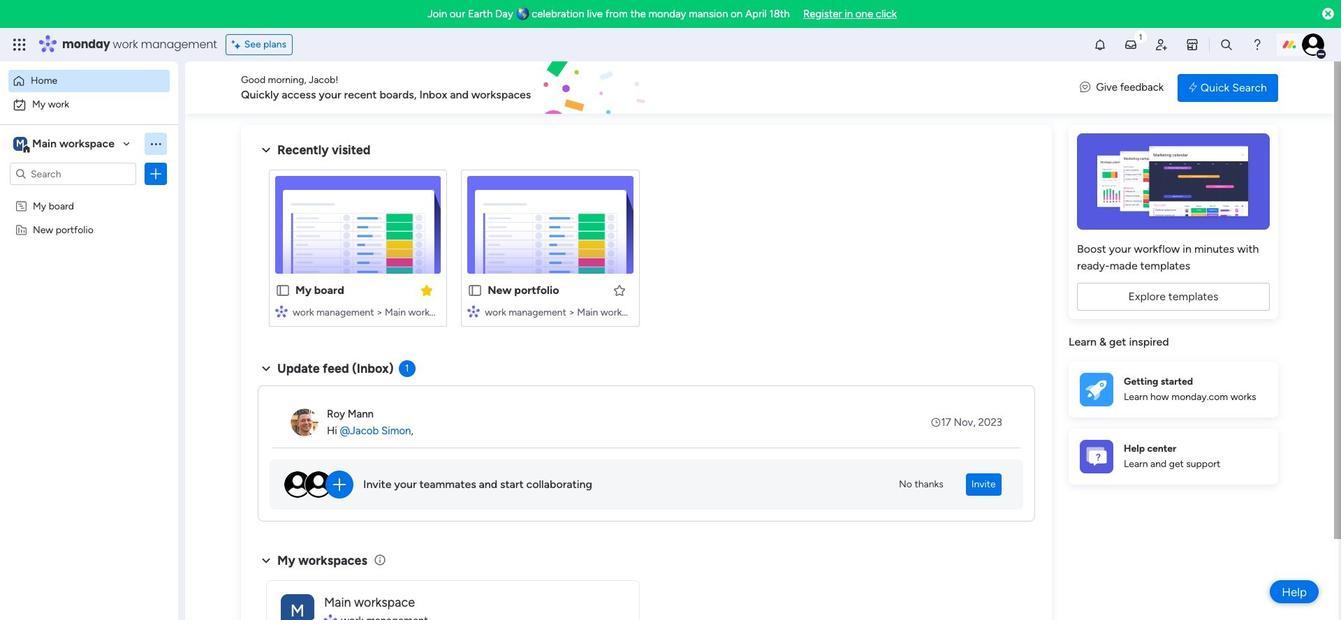 Task type: locate. For each thing, give the bounding box(es) containing it.
list box
[[0, 191, 178, 430]]

invite members image
[[1155, 38, 1169, 52]]

1 image
[[1135, 29, 1147, 44]]

workspace image
[[13, 136, 27, 152]]

v2 bolt switch image
[[1189, 80, 1197, 95]]

component image
[[275, 305, 288, 318]]

help image
[[1251, 38, 1265, 52]]

select product image
[[13, 38, 27, 52]]

close update feed (inbox) image
[[258, 361, 275, 377]]

workspace selection element
[[13, 136, 117, 154]]

monday marketplace image
[[1186, 38, 1200, 52]]

2 vertical spatial option
[[0, 193, 178, 196]]

remove from favorites image
[[420, 283, 434, 297]]

workspace options image
[[149, 137, 163, 151]]

v2 user feedback image
[[1080, 80, 1091, 96]]

see plans image
[[232, 37, 244, 52]]

search everything image
[[1220, 38, 1234, 52]]

public board image
[[275, 283, 291, 298]]

option
[[8, 70, 170, 92], [8, 94, 170, 116], [0, 193, 178, 196]]

roy mann image
[[291, 409, 319, 437]]

0 vertical spatial option
[[8, 70, 170, 92]]

Search in workspace field
[[29, 166, 117, 182]]

1 element
[[399, 361, 415, 377]]



Task type: describe. For each thing, give the bounding box(es) containing it.
component image
[[468, 305, 480, 318]]

jacob simon image
[[1302, 34, 1325, 56]]

close my workspaces image
[[258, 552, 275, 569]]

getting started element
[[1069, 362, 1279, 417]]

update feed image
[[1124, 38, 1138, 52]]

notifications image
[[1093, 38, 1107, 52]]

close recently visited image
[[258, 142, 275, 159]]

templates image image
[[1082, 133, 1266, 230]]

options image
[[149, 167, 163, 181]]

help center element
[[1069, 429, 1279, 485]]

public board image
[[468, 283, 483, 298]]

1 vertical spatial option
[[8, 94, 170, 116]]

workspace image
[[281, 594, 314, 620]]

quick search results list box
[[258, 159, 1035, 344]]

add to favorites image
[[612, 283, 626, 297]]



Task type: vqa. For each thing, say whether or not it's contained in the screenshot.
Workspace ICON to the top
no



